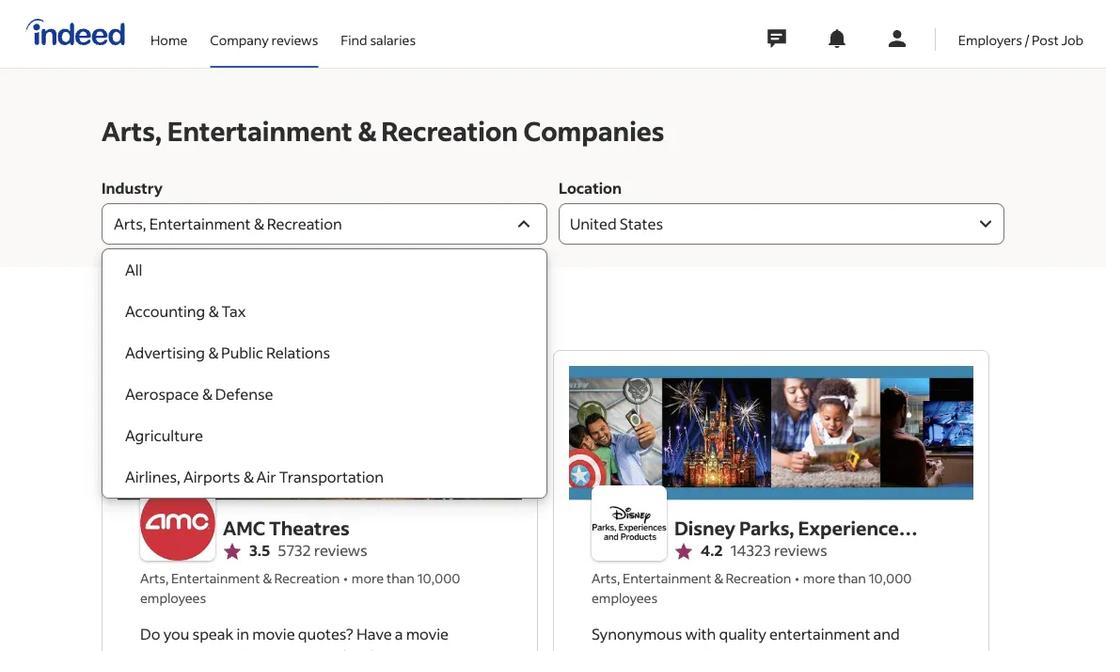 Task type: locate. For each thing, give the bounding box(es) containing it.
arts, entertainment & recreation for disney parks, experiences and products
[[592, 570, 792, 587]]

airlines,
[[125, 467, 180, 487]]

• down 14323 reviews link
[[796, 570, 800, 587]]

reviews down theatres in the left bottom of the page
[[314, 541, 368, 560]]

1 • from the left
[[344, 570, 348, 587]]

0 horizontal spatial employees
[[140, 590, 206, 606]]

speak
[[192, 624, 234, 644]]

edge
[[649, 647, 684, 651]]

parks,
[[740, 516, 795, 540]]

reviews
[[272, 31, 318, 48], [314, 541, 368, 560], [774, 541, 828, 560]]

1 horizontal spatial and
[[874, 624, 900, 644]]

more than 10,000 employees down 5732
[[140, 570, 461, 606]]

1 vertical spatial you
[[377, 647, 403, 651]]

disney
[[675, 516, 736, 540]]

than down experiences
[[838, 570, 867, 587]]

1 more from the left
[[352, 570, 384, 587]]

1 vertical spatial and
[[874, 624, 900, 644]]

than
[[387, 570, 415, 587], [838, 570, 867, 587]]

defense
[[215, 384, 273, 404]]

amc theatres
[[223, 516, 350, 540]]

company
[[210, 31, 269, 48]]

arts, entertainment & recreation companies
[[102, 113, 665, 147]]

4.2
[[701, 541, 723, 560]]

and down disney
[[675, 544, 709, 568]]

and right entertainment
[[874, 624, 900, 644]]

have
[[357, 624, 392, 644]]

arts, entertainment & recreation inside arts, entertainment & recreation popup button
[[114, 214, 342, 233]]

your
[[298, 647, 330, 651]]

1 10,000 from the left
[[418, 570, 461, 587]]

industry list box
[[103, 249, 547, 498]]

5732 reviews link
[[278, 541, 368, 561]]

employees up 'synonymous'
[[592, 590, 658, 606]]

1 employees from the left
[[140, 590, 206, 606]]

1 horizontal spatial 10,000
[[869, 570, 912, 587]]

than up a
[[387, 570, 415, 587]]

more than 10,000 employees down products
[[592, 570, 912, 606]]

employers / post job
[[959, 31, 1084, 48]]

arts,
[[102, 113, 162, 147], [114, 214, 146, 233], [140, 570, 169, 587], [592, 570, 620, 587]]

aerospace
[[125, 384, 199, 404]]

you down a
[[377, 647, 403, 651]]

2 more from the left
[[803, 570, 836, 587]]

3.5
[[249, 541, 270, 560]]

10,000 down experiences
[[869, 570, 912, 587]]

• down the 5732 reviews link
[[344, 570, 348, 587]]

arts, entertainment & recreation for amc theatres
[[140, 570, 340, 587]]

than for amc theatres
[[387, 570, 415, 587]]

•
[[344, 570, 348, 587], [796, 570, 800, 587]]

arts, inside popup button
[[114, 214, 146, 233]]

employers
[[959, 31, 1023, 48]]

in
[[237, 624, 249, 644]]

1 horizontal spatial more
[[803, 570, 836, 587]]

more than 10,000 employees
[[140, 570, 461, 606], [592, 570, 912, 606]]

2 10,000 from the left
[[869, 570, 912, 587]]

0 horizontal spatial movie
[[252, 624, 295, 644]]

0 horizontal spatial than
[[387, 570, 415, 587]]

movie up love
[[406, 624, 449, 644]]

synonymous with quality entertainment and cutting-edge technology, the walt disne
[[592, 624, 913, 651]]

amc
[[223, 516, 265, 540]]

1 horizontal spatial than
[[838, 570, 867, 587]]

companies
[[524, 113, 665, 147]]

arts, entertainment & recreation down 4.2
[[592, 570, 792, 587]]

entertainment down 4.2
[[623, 570, 712, 587]]

entertainment
[[167, 113, 353, 147], [149, 214, 251, 233], [171, 570, 260, 587], [623, 570, 712, 587]]

1 horizontal spatial more than 10,000 employees
[[592, 570, 912, 606]]

• for theatres
[[344, 570, 348, 587]]

employees up 'do'
[[140, 590, 206, 606]]

messages unread count 0 image
[[765, 20, 789, 57]]

0 horizontal spatial •
[[344, 570, 348, 587]]

2 more than 10,000 employees from the left
[[592, 570, 912, 606]]

1 than from the left
[[387, 570, 415, 587]]

aerospace & defense
[[125, 384, 273, 404]]

and
[[675, 544, 709, 568], [874, 624, 900, 644]]

more down disney parks, experiences and products link
[[803, 570, 836, 587]]

industry
[[102, 178, 163, 198]]

1 horizontal spatial employees
[[592, 590, 658, 606]]

10,000
[[418, 570, 461, 587], [869, 570, 912, 587]]

entertainment
[[770, 624, 871, 644]]

2 • from the left
[[796, 570, 800, 587]]

changed
[[234, 647, 295, 651]]

recreation inside popup button
[[267, 214, 342, 233]]

/
[[1026, 31, 1030, 48]]

0 vertical spatial and
[[675, 544, 709, 568]]

0 vertical spatial you
[[163, 624, 189, 644]]

0 horizontal spatial more
[[352, 570, 384, 587]]

popularity
[[172, 314, 243, 333]]

relations
[[266, 343, 331, 362]]

arts, entertainment & recreation
[[114, 214, 342, 233], [140, 570, 340, 587], [592, 570, 792, 587]]

3.5 5732 reviews
[[249, 541, 368, 560]]

by
[[152, 314, 169, 333]]

love
[[406, 647, 434, 651]]

more
[[352, 570, 384, 587], [803, 570, 836, 587]]

employees
[[140, 590, 206, 606], [592, 590, 658, 606]]

2 employees from the left
[[592, 590, 658, 606]]

arts, entertainment & recreation up tax at left top
[[114, 214, 342, 233]]

movie
[[252, 624, 295, 644], [406, 624, 449, 644]]

movie up changed
[[252, 624, 295, 644]]

entertainment down industry
[[149, 214, 251, 233]]

airports
[[183, 467, 240, 487]]

14323 reviews link
[[731, 541, 828, 561]]

more down the 5732 reviews link
[[352, 570, 384, 587]]

notifications unread count 0 image
[[826, 27, 849, 50]]

find salaries link
[[341, 0, 416, 64]]

synonymous
[[592, 624, 682, 644]]

1 horizontal spatial movie
[[406, 624, 449, 644]]

than for disney parks, experiences and products
[[838, 570, 867, 587]]

2 than from the left
[[838, 570, 867, 587]]

reviews down the parks, on the bottom right of page
[[774, 541, 828, 560]]

arts, down industry
[[114, 214, 146, 233]]

Location text field
[[559, 203, 975, 245]]

arts, entertainment & recreation down 3.5
[[140, 570, 340, 587]]

all
[[125, 260, 143, 279]]

&
[[358, 113, 376, 147], [254, 214, 264, 233], [208, 302, 219, 321], [208, 343, 218, 362], [202, 384, 212, 404], [243, 467, 254, 487], [263, 570, 272, 587], [714, 570, 723, 587]]

more than 10,000 employees for parks,
[[592, 570, 912, 606]]

0 horizontal spatial more than 10,000 employees
[[140, 570, 461, 606]]

10,000 up love
[[418, 570, 461, 587]]

1 horizontal spatial •
[[796, 570, 800, 587]]

recreation
[[381, 113, 518, 147], [267, 214, 342, 233], [274, 570, 340, 587], [726, 570, 792, 587]]

technology,
[[687, 647, 769, 651]]

0 horizontal spatial and
[[675, 544, 709, 568]]

entertainment inside arts, entertainment & recreation popup button
[[149, 214, 251, 233]]

home
[[151, 31, 188, 48]]

and inside disney parks, experiences and products
[[675, 544, 709, 568]]

0 horizontal spatial 10,000
[[418, 570, 461, 587]]

public
[[221, 343, 263, 362]]

you up moment
[[163, 624, 189, 644]]

more for theatres
[[352, 570, 384, 587]]

quality
[[719, 624, 767, 644]]

with
[[686, 624, 716, 644]]

advertising
[[125, 343, 205, 362]]

arts, up industry
[[102, 113, 162, 147]]

entertainment down 'company reviews'
[[167, 113, 353, 147]]

employers / post job link
[[959, 0, 1084, 64]]

1 more than 10,000 employees from the left
[[140, 570, 461, 606]]

you
[[163, 624, 189, 644], [377, 647, 403, 651]]



Task type: describe. For each thing, give the bounding box(es) containing it.
do you speak in movie quotes? have a movie moment that changed your life? if you love al
[[140, 624, 499, 651]]

a
[[395, 624, 403, 644]]

tax
[[222, 302, 246, 321]]

products
[[713, 544, 794, 568]]

theatres
[[269, 516, 350, 540]]

employees for disney parks, experiences and products
[[592, 590, 658, 606]]

air
[[257, 467, 276, 487]]

that
[[203, 647, 231, 651]]

post
[[1032, 31, 1059, 48]]

10,000 for disney parks, experiences and products
[[869, 570, 912, 587]]

transportation
[[279, 467, 384, 487]]

account image
[[886, 27, 909, 50]]

disney parks, experiences and products
[[675, 516, 908, 568]]

job
[[1062, 31, 1084, 48]]

experiences
[[799, 516, 908, 540]]

employees for amc theatres
[[140, 590, 206, 606]]

5732
[[278, 541, 311, 560]]

sorted
[[102, 314, 149, 333]]

1 movie from the left
[[252, 624, 295, 644]]

disney parks, experiences and products image
[[592, 486, 667, 561]]

accounting
[[125, 302, 205, 321]]

cutting-
[[592, 647, 649, 651]]

the
[[772, 647, 799, 651]]

arts, down disney parks, experiences and products image
[[592, 570, 620, 587]]

amc theatres link
[[223, 514, 368, 542]]

amc theatres image
[[140, 486, 215, 561]]

& inside arts, entertainment & recreation popup button
[[254, 214, 264, 233]]

life?
[[333, 647, 361, 651]]

reviews for amc
[[314, 541, 368, 560]]

salaries
[[370, 31, 416, 48]]

accounting & tax
[[125, 302, 246, 321]]

1 horizontal spatial you
[[377, 647, 403, 651]]

walt
[[802, 647, 833, 651]]

location
[[559, 178, 622, 198]]

airlines, airports & air transportation
[[125, 467, 384, 487]]

14323
[[731, 541, 771, 560]]

4.2 14323 reviews
[[701, 541, 828, 560]]

home link
[[151, 0, 188, 64]]

moment
[[140, 647, 200, 651]]

arts, entertainment & recreation button
[[102, 203, 548, 245]]

find
[[341, 31, 368, 48]]

0 horizontal spatial you
[[163, 624, 189, 644]]

reviews for disney
[[774, 541, 828, 560]]

company reviews link
[[210, 0, 318, 64]]

arts, up 'do'
[[140, 570, 169, 587]]

2 movie from the left
[[406, 624, 449, 644]]

advertising & public relations
[[125, 343, 331, 362]]

do
[[140, 624, 160, 644]]

find salaries
[[341, 31, 416, 48]]

reviews right company in the top left of the page
[[272, 31, 318, 48]]

if
[[364, 647, 374, 651]]

• for parks,
[[796, 570, 800, 587]]

toggle menu image
[[975, 213, 997, 235]]

company reviews
[[210, 31, 318, 48]]

more than 10,000 employees for theatres
[[140, 570, 461, 606]]

entertainment down 3.5
[[171, 570, 260, 587]]

more for parks,
[[803, 570, 836, 587]]

agriculture
[[125, 426, 203, 445]]

quotes?
[[298, 624, 354, 644]]

sorted by popularity
[[102, 314, 243, 333]]

disney parks, experiences and products link
[[675, 514, 926, 568]]

and inside synonymous with quality entertainment and cutting-edge technology, the walt disne
[[874, 624, 900, 644]]

10,000 for amc theatres
[[418, 570, 461, 587]]



Task type: vqa. For each thing, say whether or not it's contained in the screenshot.
Advertising & Public Relations
yes



